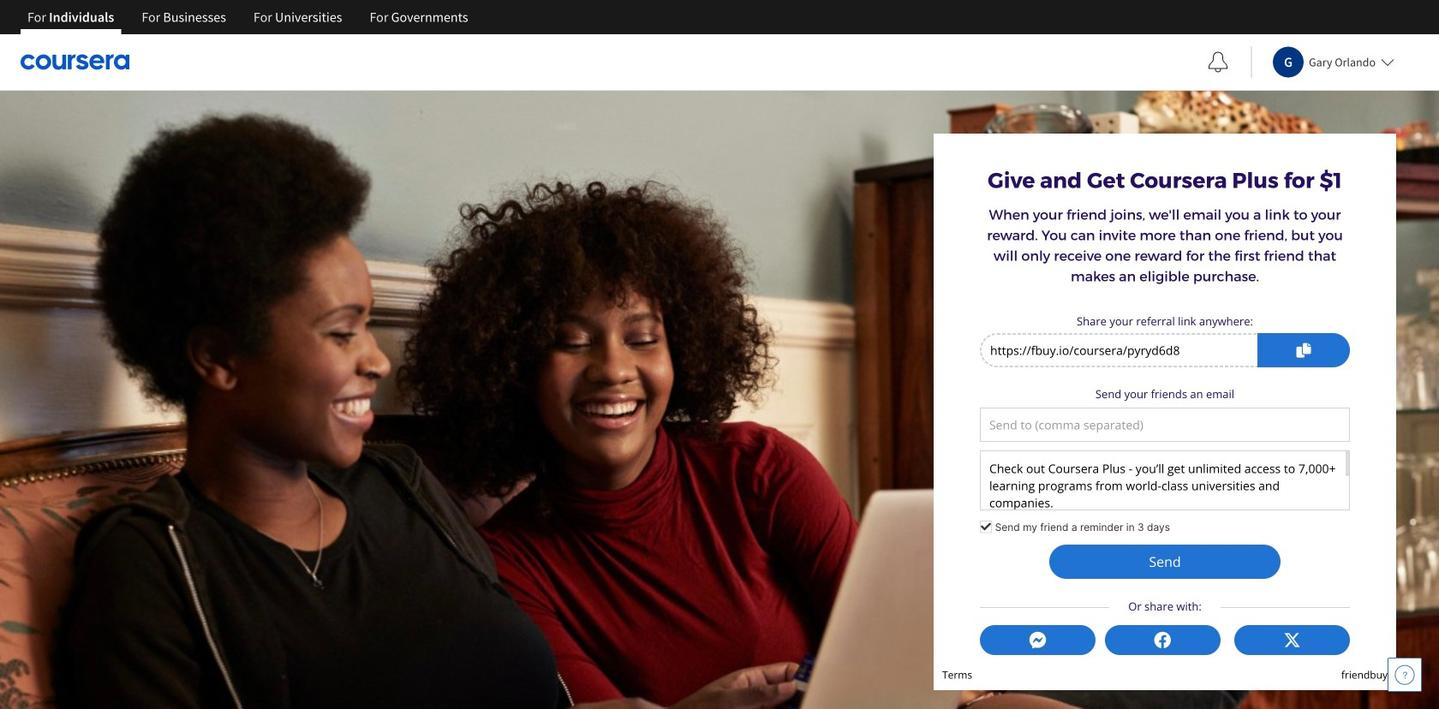 Task type: vqa. For each thing, say whether or not it's contained in the screenshot.
Banner Navigation
yes



Task type: describe. For each thing, give the bounding box(es) containing it.
coursera image
[[21, 48, 129, 76]]



Task type: locate. For each thing, give the bounding box(es) containing it.
banner navigation
[[14, 0, 482, 34]]

help center image
[[1395, 665, 1416, 686]]



